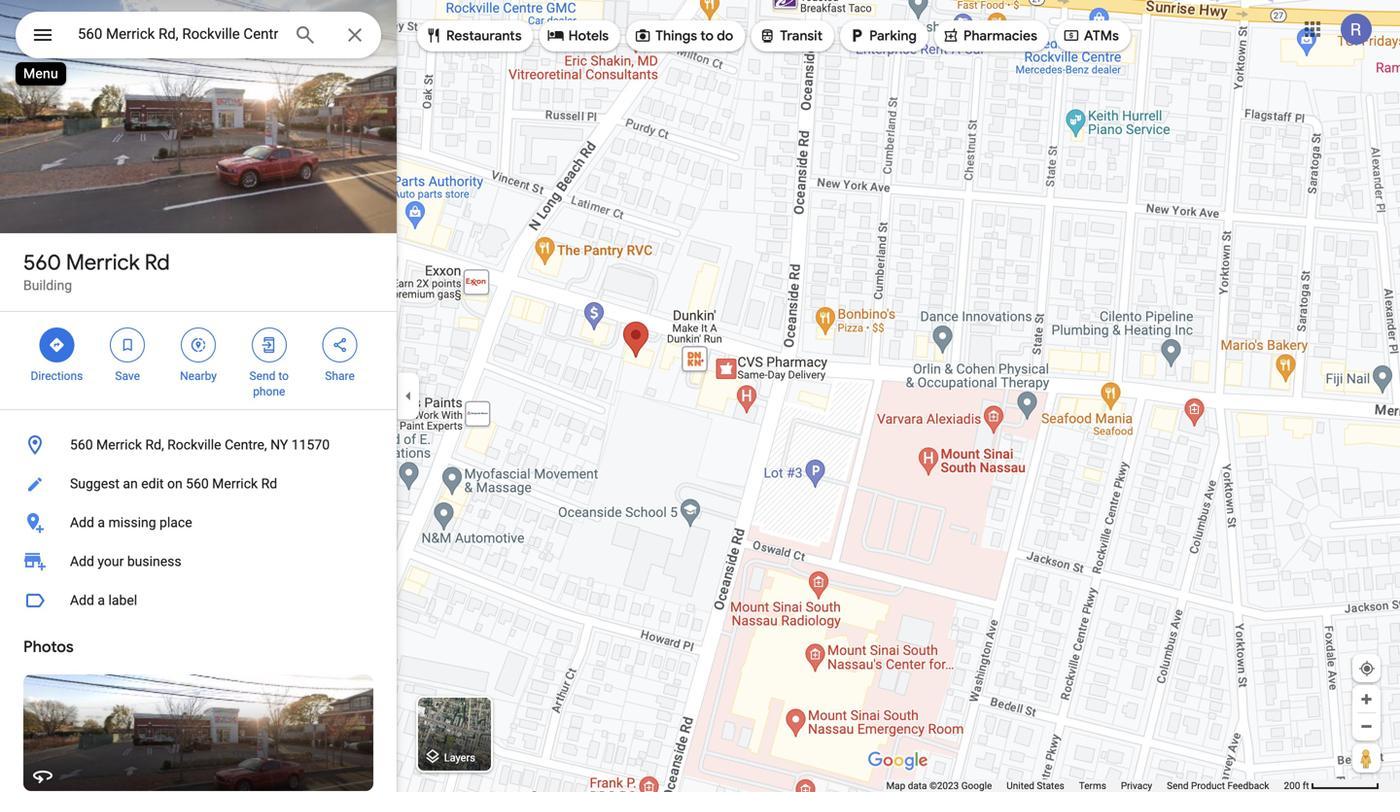 Task type: locate. For each thing, give the bounding box(es) containing it.
merrick left rd,
[[96, 437, 142, 453]]

show your location image
[[1359, 660, 1376, 678]]

none field inside 560 merrick rd, rockville centre, ny 11570 field
[[78, 22, 278, 46]]

ft
[[1303, 780, 1309, 792]]

a inside button
[[98, 593, 105, 609]]


[[31, 21, 54, 49]]

merrick inside 560 merrick rd building
[[66, 249, 140, 276]]

1 vertical spatial 560
[[70, 437, 93, 453]]

footer inside google maps element
[[886, 780, 1284, 793]]

terms button
[[1079, 780, 1107, 793]]

0 horizontal spatial to
[[278, 370, 289, 383]]

560 for rd
[[23, 249, 61, 276]]

share
[[325, 370, 355, 383]]

a left missing
[[98, 515, 105, 531]]

0 vertical spatial a
[[98, 515, 105, 531]]

collapse side panel image
[[398, 386, 419, 407]]

0 horizontal spatial send
[[249, 370, 276, 383]]

560 merrick rd main content
[[0, 0, 397, 793]]

0 vertical spatial send
[[249, 370, 276, 383]]

1 vertical spatial a
[[98, 593, 105, 609]]

building
[[23, 278, 72, 294]]

to up 'phone'
[[278, 370, 289, 383]]

add your business link
[[0, 543, 397, 582]]

send inside button
[[1167, 780, 1189, 792]]

merrick up building
[[66, 249, 140, 276]]

send left product
[[1167, 780, 1189, 792]]

product
[[1191, 780, 1225, 792]]

0 vertical spatial rd
[[145, 249, 170, 276]]

add left 'your'
[[70, 554, 94, 570]]

1 add from the top
[[70, 515, 94, 531]]

add
[[70, 515, 94, 531], [70, 554, 94, 570], [70, 593, 94, 609]]

merrick
[[66, 249, 140, 276], [96, 437, 142, 453], [212, 476, 258, 492]]

add down suggest
[[70, 515, 94, 531]]

zoom in image
[[1360, 692, 1374, 707]]

3 add from the top
[[70, 593, 94, 609]]

1 vertical spatial merrick
[[96, 437, 142, 453]]

2 horizontal spatial 560
[[186, 476, 209, 492]]

your
[[98, 554, 124, 570]]

560 right on
[[186, 476, 209, 492]]

layers
[[444, 752, 475, 764]]

0 vertical spatial add
[[70, 515, 94, 531]]

send inside send to phone
[[249, 370, 276, 383]]

1 horizontal spatial 560
[[70, 437, 93, 453]]

1 vertical spatial to
[[278, 370, 289, 383]]

feedback
[[1228, 780, 1270, 792]]

add for add a missing place
[[70, 515, 94, 531]]

hotels
[[569, 27, 609, 45]]

1 horizontal spatial to
[[700, 27, 714, 45]]

send up 'phone'
[[249, 370, 276, 383]]

add your business
[[70, 554, 181, 570]]

business
[[127, 554, 181, 570]]

united
[[1007, 780, 1035, 792]]

a left label
[[98, 593, 105, 609]]

None field
[[78, 22, 278, 46]]


[[190, 335, 207, 356]]

560
[[23, 249, 61, 276], [70, 437, 93, 453], [186, 476, 209, 492]]

0 vertical spatial to
[[700, 27, 714, 45]]

1 vertical spatial add
[[70, 554, 94, 570]]

 button
[[16, 12, 70, 62]]

 hotels
[[547, 25, 609, 46]]

centre,
[[225, 437, 267, 453]]

phone
[[253, 385, 285, 399]]

google account: ruby anderson  
(rubyanndersson@gmail.com) image
[[1341, 14, 1372, 45]]

2 a from the top
[[98, 593, 105, 609]]

560 up building
[[23, 249, 61, 276]]

a
[[98, 515, 105, 531], [98, 593, 105, 609]]

an
[[123, 476, 138, 492]]

1 vertical spatial rd
[[261, 476, 277, 492]]

to left do
[[700, 27, 714, 45]]

1 horizontal spatial rd
[[261, 476, 277, 492]]

560 up suggest
[[70, 437, 93, 453]]

200 ft button
[[1284, 780, 1380, 792]]

560 merrick rd, rockville centre, ny 11570
[[70, 437, 330, 453]]

footer containing map data ©2023 google
[[886, 780, 1284, 793]]

add a missing place
[[70, 515, 192, 531]]

footer
[[886, 780, 1284, 793]]

2 add from the top
[[70, 554, 94, 570]]

 transit
[[759, 25, 823, 46]]

0 vertical spatial merrick
[[66, 249, 140, 276]]

560 inside 560 merrick rd building
[[23, 249, 61, 276]]

merrick for rd,
[[96, 437, 142, 453]]

0 vertical spatial 560
[[23, 249, 61, 276]]

send product feedback
[[1167, 780, 1270, 792]]

1 a from the top
[[98, 515, 105, 531]]

to
[[700, 27, 714, 45], [278, 370, 289, 383]]

1 vertical spatial send
[[1167, 780, 1189, 792]]

a inside button
[[98, 515, 105, 531]]

1 horizontal spatial send
[[1167, 780, 1189, 792]]

rd
[[145, 249, 170, 276], [261, 476, 277, 492]]

send
[[249, 370, 276, 383], [1167, 780, 1189, 792]]

a for missing
[[98, 515, 105, 531]]

0 horizontal spatial rd
[[145, 249, 170, 276]]

©2023
[[930, 780, 959, 792]]


[[331, 335, 349, 356]]


[[260, 335, 278, 356]]

add left label
[[70, 593, 94, 609]]

2 vertical spatial 560
[[186, 476, 209, 492]]

 things to do
[[634, 25, 734, 46]]

add inside button
[[70, 593, 94, 609]]

rockville
[[167, 437, 221, 453]]

0 horizontal spatial 560
[[23, 249, 61, 276]]

2 vertical spatial add
[[70, 593, 94, 609]]

merrick for rd
[[66, 249, 140, 276]]

merrick down the centre,
[[212, 476, 258, 492]]

suggest an edit on 560 merrick rd
[[70, 476, 277, 492]]

united states
[[1007, 780, 1065, 792]]

add inside button
[[70, 515, 94, 531]]



Task type: vqa. For each thing, say whether or not it's contained in the screenshot.
Pharmacies
yes



Task type: describe. For each thing, give the bounding box(es) containing it.
privacy
[[1121, 780, 1153, 792]]

united states button
[[1007, 780, 1065, 793]]


[[48, 335, 66, 356]]

to inside send to phone
[[278, 370, 289, 383]]


[[1063, 25, 1080, 46]]

save
[[115, 370, 140, 383]]

send for send product feedback
[[1167, 780, 1189, 792]]


[[119, 335, 136, 356]]

add for add your business
[[70, 554, 94, 570]]

 parking
[[848, 25, 917, 46]]

map data ©2023 google
[[886, 780, 992, 792]]

google
[[962, 780, 992, 792]]

add a label button
[[0, 582, 397, 620]]


[[425, 25, 442, 46]]

place
[[159, 515, 192, 531]]

add a missing place button
[[0, 504, 397, 543]]

rd inside button
[[261, 476, 277, 492]]


[[634, 25, 652, 46]]


[[848, 25, 866, 46]]

parking
[[869, 27, 917, 45]]

do
[[717, 27, 734, 45]]

 search field
[[16, 12, 381, 62]]

ny
[[270, 437, 288, 453]]

suggest
[[70, 476, 120, 492]]

a for label
[[98, 593, 105, 609]]

send for send to phone
[[249, 370, 276, 383]]

560 for rd,
[[70, 437, 93, 453]]

zoom out image
[[1360, 720, 1374, 734]]


[[547, 25, 565, 46]]

 pharmacies
[[942, 25, 1038, 46]]

 restaurants
[[425, 25, 522, 46]]

rd,
[[145, 437, 164, 453]]

directions
[[31, 370, 83, 383]]

pharmacies
[[964, 27, 1038, 45]]


[[942, 25, 960, 46]]

transit
[[780, 27, 823, 45]]

on
[[167, 476, 183, 492]]

map
[[886, 780, 906, 792]]

nearby
[[180, 370, 217, 383]]

label
[[108, 593, 137, 609]]

privacy button
[[1121, 780, 1153, 793]]

google maps element
[[0, 0, 1400, 793]]

photos
[[23, 637, 74, 657]]

200 ft
[[1284, 780, 1309, 792]]

data
[[908, 780, 927, 792]]

560 merrick rd building
[[23, 249, 170, 294]]


[[759, 25, 776, 46]]

suggest an edit on 560 merrick rd button
[[0, 465, 397, 504]]

to inside  things to do
[[700, 27, 714, 45]]

rd inside 560 merrick rd building
[[145, 249, 170, 276]]

edit
[[141, 476, 164, 492]]

add for add a label
[[70, 593, 94, 609]]

terms
[[1079, 780, 1107, 792]]

states
[[1037, 780, 1065, 792]]

send to phone
[[249, 370, 289, 399]]

560 merrick rd, rockville centre, ny 11570 button
[[0, 426, 397, 465]]

missing
[[108, 515, 156, 531]]

atms
[[1084, 27, 1119, 45]]

send product feedback button
[[1167, 780, 1270, 793]]

200
[[1284, 780, 1300, 792]]

 atms
[[1063, 25, 1119, 46]]

add a label
[[70, 593, 137, 609]]

560 Merrick Rd, Rockville Centre, NY 11570 field
[[16, 12, 381, 58]]

actions for 560 merrick rd region
[[0, 312, 397, 409]]

restaurants
[[446, 27, 522, 45]]

11570
[[292, 437, 330, 453]]

things
[[656, 27, 697, 45]]

show street view coverage image
[[1353, 744, 1381, 773]]

2 vertical spatial merrick
[[212, 476, 258, 492]]



